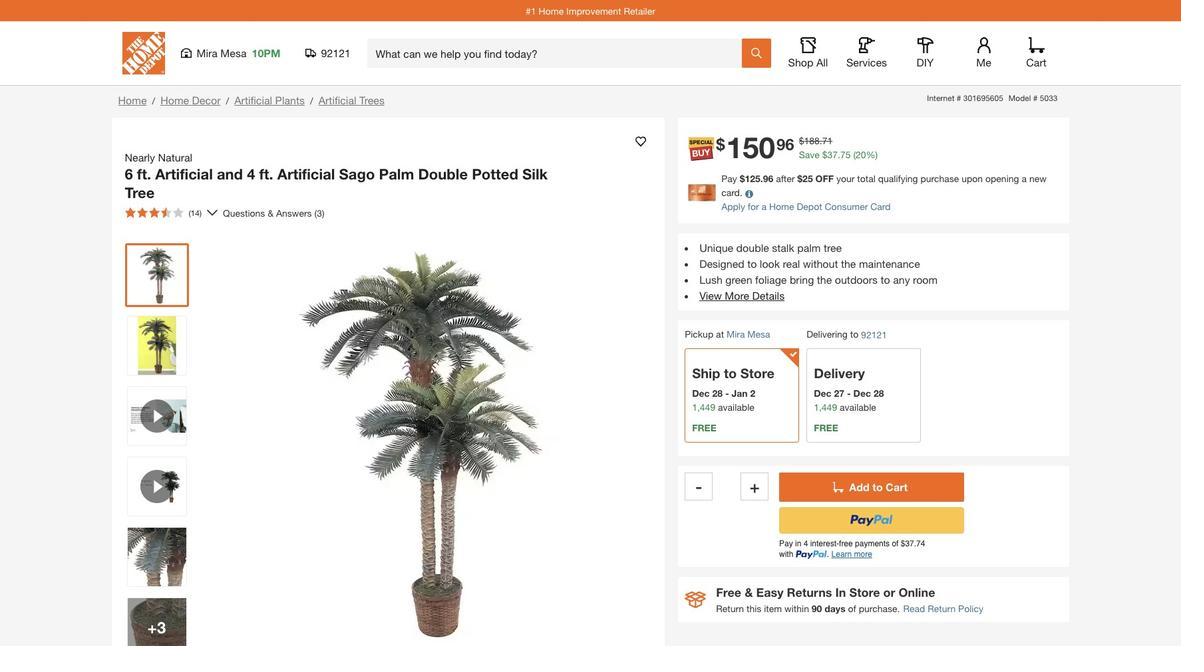 Task type: describe. For each thing, give the bounding box(es) containing it.
5033
[[1040, 93, 1058, 103]]

view
[[700, 290, 722, 302]]

pickup
[[685, 329, 714, 340]]

artificial plants link
[[234, 94, 305, 106]]

add
[[850, 481, 870, 494]]

6
[[125, 166, 133, 183]]

add to cart button
[[780, 473, 965, 503]]

store inside ship to store dec 28 - jan 2 1,449 available
[[741, 366, 775, 382]]

cart link
[[1022, 37, 1051, 69]]

to for cart
[[873, 481, 883, 494]]

2 return from the left
[[928, 604, 956, 615]]

1,449 inside delivery dec 27 - dec 28 1,449 available
[[814, 402, 837, 414]]

$ 188 . 71 save $ 37 . 75 ( 20 %)
[[799, 135, 878, 161]]

potted
[[472, 166, 518, 183]]

double
[[737, 242, 769, 255]]

- button
[[685, 473, 713, 501]]

& for answers
[[268, 207, 274, 219]]

depot
[[797, 201, 822, 213]]

this
[[747, 604, 762, 615]]

to left any
[[881, 274, 890, 286]]

within
[[785, 604, 809, 615]]

new
[[1030, 173, 1047, 185]]

3 / from the left
[[310, 95, 313, 106]]

apply for a home depot consumer card
[[722, 201, 891, 213]]

more
[[725, 290, 750, 302]]

diy button
[[904, 37, 947, 69]]

home link
[[118, 94, 147, 106]]

opening
[[986, 173, 1019, 185]]

92121 button
[[305, 47, 351, 60]]

2 # from the left
[[1034, 93, 1038, 103]]

artificial left trees at the top of page
[[319, 94, 356, 106]]

3.5 stars image
[[125, 208, 183, 218]]

92121 inside 'button'
[[321, 47, 351, 59]]

#1 home improvement retailer
[[526, 5, 656, 16]]

+ for +
[[750, 478, 760, 497]]

pickup at mira mesa
[[685, 329, 770, 340]]

75
[[841, 149, 851, 161]]

stalk
[[772, 242, 795, 255]]

#1
[[526, 5, 536, 16]]

of
[[848, 604, 856, 615]]

artificial trees link
[[319, 94, 385, 106]]

apply now image
[[688, 184, 722, 202]]

0 vertical spatial mira
[[197, 47, 218, 59]]

me button
[[963, 37, 1005, 69]]

$ up save
[[799, 135, 804, 147]]

$ inside the $ 150 96
[[716, 135, 725, 154]]

1 ft. from the left
[[137, 166, 151, 183]]

available inside delivery dec 27 - dec 28 1,449 available
[[840, 402, 876, 414]]

internet
[[927, 93, 955, 103]]

(
[[854, 149, 856, 161]]

info image
[[745, 190, 753, 198]]

add to cart
[[850, 481, 908, 494]]

1 vertical spatial .
[[838, 149, 841, 161]]

ship to store dec 28 - jan 2 1,449 available
[[692, 366, 775, 414]]

or
[[884, 586, 896, 601]]

total
[[858, 173, 876, 185]]

artificial up answers
[[277, 166, 335, 183]]

4
[[247, 166, 255, 183]]

- inside delivery dec 27 - dec 28 1,449 available
[[847, 388, 851, 400]]

nearly natural artificial trees 5033 1f.3 image
[[127, 599, 186, 647]]

maintenance
[[859, 258, 920, 271]]

37
[[828, 149, 838, 161]]

all
[[817, 56, 828, 69]]

natural
[[158, 151, 192, 164]]

internet # 301695605 model # 5033
[[927, 93, 1058, 103]]

nearly natural artificial trees 5033 64.0 image
[[127, 246, 186, 305]]

28 inside ship to store dec 28 - jan 2 1,449 available
[[713, 388, 723, 400]]

20
[[856, 149, 866, 161]]

dec inside ship to store dec 28 - jan 2 1,449 available
[[692, 388, 710, 400]]

shop all button
[[787, 37, 830, 69]]

92121 link
[[861, 328, 887, 342]]

(14)
[[189, 208, 202, 218]]

easy
[[756, 586, 784, 601]]

icon image
[[685, 592, 706, 609]]

apply for a home depot consumer card link
[[722, 201, 891, 213]]

online
[[899, 586, 936, 601]]

details
[[753, 290, 785, 302]]

decor
[[192, 94, 221, 106]]

the home depot logo image
[[122, 32, 165, 75]]

2 dec from the left
[[814, 388, 832, 400]]

home / home decor / artificial plants / artificial trees
[[118, 94, 385, 106]]

your
[[837, 173, 855, 185]]

home left "depot" on the right top of page
[[769, 201, 794, 213]]

pay $ 125.96 after $ 25 off
[[722, 173, 834, 185]]

2
[[751, 388, 756, 400]]

policy
[[959, 604, 984, 615]]

free
[[716, 586, 742, 601]]

free for dec
[[814, 423, 838, 434]]

read
[[903, 604, 925, 615]]

services
[[847, 56, 887, 69]]

real
[[783, 258, 800, 271]]

after
[[776, 173, 795, 185]]

returns
[[787, 586, 832, 601]]

shop all
[[788, 56, 828, 69]]

and
[[217, 166, 243, 183]]

unique double stalk palm tree designed to look real without the maintenance lush green foliage bring the outdoors to any room view more details
[[700, 242, 938, 302]]

upon
[[962, 173, 983, 185]]

outdoors
[[835, 274, 878, 286]]

read return policy link
[[903, 603, 984, 617]]

designed
[[700, 258, 745, 271]]

bring
[[790, 274, 814, 286]]

tree
[[824, 242, 842, 255]]

answers
[[276, 207, 312, 219]]

jan
[[732, 388, 748, 400]]

1 return from the left
[[716, 604, 744, 615]]



Task type: vqa. For each thing, say whether or not it's contained in the screenshot.
herb
no



Task type: locate. For each thing, give the bounding box(es) containing it.
1 horizontal spatial the
[[841, 258, 856, 271]]

to left the 92121 link
[[850, 329, 859, 340]]

& for easy
[[745, 586, 753, 601]]

96
[[777, 135, 794, 154]]

- inside button
[[696, 478, 702, 497]]

92121
[[321, 47, 351, 59], [861, 330, 887, 341]]

dec down the ship
[[692, 388, 710, 400]]

1 horizontal spatial 92121
[[861, 330, 887, 341]]

+ button
[[741, 473, 769, 501]]

/ right home link
[[152, 95, 155, 106]]

return down free
[[716, 604, 744, 615]]

0 horizontal spatial +
[[148, 619, 157, 638]]

$ down 71
[[822, 149, 828, 161]]

$ 150 96
[[716, 130, 794, 165]]

mira mesa button
[[727, 329, 770, 340]]

home down the home depot logo
[[118, 94, 147, 106]]

home decor link
[[161, 94, 221, 106]]

1 horizontal spatial 1,449
[[814, 402, 837, 414]]

nearly
[[125, 151, 155, 164]]

delivering to 92121
[[807, 329, 887, 341]]

0 horizontal spatial #
[[957, 93, 961, 103]]

28 left jan
[[713, 388, 723, 400]]

1 horizontal spatial dec
[[814, 388, 832, 400]]

125.96
[[745, 173, 774, 185]]

ft. right the 4
[[259, 166, 273, 183]]

mesa
[[221, 47, 247, 59], [748, 329, 770, 340]]

store up 2
[[741, 366, 775, 382]]

0 horizontal spatial /
[[152, 95, 155, 106]]

available inside ship to store dec 28 - jan 2 1,449 available
[[718, 402, 755, 414]]

28
[[713, 388, 723, 400], [874, 388, 884, 400]]

0 vertical spatial store
[[741, 366, 775, 382]]

0 vertical spatial 92121
[[321, 47, 351, 59]]

1 vertical spatial cart
[[886, 481, 908, 494]]

free & easy returns in store or online return this item within 90 days of purchase. read return policy
[[716, 586, 984, 615]]

& up this
[[745, 586, 753, 601]]

71
[[822, 135, 833, 147]]

trees
[[359, 94, 385, 106]]

0 horizontal spatial return
[[716, 604, 744, 615]]

questions & answers (3)
[[223, 207, 325, 219]]

0 horizontal spatial 92121
[[321, 47, 351, 59]]

without
[[803, 258, 838, 271]]

apply
[[722, 201, 745, 213]]

& inside "free & easy returns in store or online return this item within 90 days of purchase. read return policy"
[[745, 586, 753, 601]]

days
[[825, 604, 846, 615]]

0 horizontal spatial dec
[[692, 388, 710, 400]]

to
[[748, 258, 757, 271], [881, 274, 890, 286], [850, 329, 859, 340], [724, 366, 737, 382], [873, 481, 883, 494]]

# right internet on the right of the page
[[957, 93, 961, 103]]

0 vertical spatial a
[[1022, 173, 1027, 185]]

nearly natural artificial trees 5033 4f.2 image
[[127, 528, 186, 587]]

28 right 27
[[874, 388, 884, 400]]

to inside button
[[873, 481, 883, 494]]

1 vertical spatial store
[[850, 586, 880, 601]]

free down 27
[[814, 423, 838, 434]]

to down double
[[748, 258, 757, 271]]

pay
[[722, 173, 737, 185]]

1 horizontal spatial a
[[1022, 173, 1027, 185]]

artificial
[[234, 94, 272, 106], [319, 94, 356, 106], [155, 166, 213, 183], [277, 166, 335, 183]]

1 vertical spatial +
[[148, 619, 157, 638]]

+ inside button
[[750, 478, 760, 497]]

to inside delivering to 92121
[[850, 329, 859, 340]]

purchase
[[921, 173, 959, 185]]

1 available from the left
[[718, 402, 755, 414]]

0 vertical spatial &
[[268, 207, 274, 219]]

mira up decor
[[197, 47, 218, 59]]

$ right after
[[798, 173, 803, 185]]

1 horizontal spatial #
[[1034, 93, 1038, 103]]

2 / from the left
[[226, 95, 229, 106]]

1 horizontal spatial free
[[814, 423, 838, 434]]

+ for + 3
[[148, 619, 157, 638]]

1 1,449 from the left
[[692, 402, 716, 414]]

mira mesa 10pm
[[197, 47, 281, 59]]

retailer
[[624, 5, 656, 16]]

item
[[764, 604, 782, 615]]

0 horizontal spatial free
[[692, 423, 717, 434]]

1 horizontal spatial cart
[[1027, 56, 1047, 69]]

1 horizontal spatial ft.
[[259, 166, 273, 183]]

palm
[[798, 242, 821, 255]]

save
[[799, 149, 820, 161]]

dec right 27
[[854, 388, 871, 400]]

0 horizontal spatial store
[[741, 366, 775, 382]]

2 available from the left
[[840, 402, 876, 414]]

2 horizontal spatial /
[[310, 95, 313, 106]]

1 horizontal spatial .
[[838, 149, 841, 161]]

available
[[718, 402, 755, 414], [840, 402, 876, 414]]

1 horizontal spatial store
[[850, 586, 880, 601]]

improvement
[[566, 5, 621, 16]]

1 # from the left
[[957, 93, 961, 103]]

- left + button
[[696, 478, 702, 497]]

store up of
[[850, 586, 880, 601]]

room
[[913, 274, 938, 286]]

for
[[748, 201, 759, 213]]

1 horizontal spatial +
[[750, 478, 760, 497]]

0 horizontal spatial .
[[820, 135, 822, 147]]

150
[[727, 130, 775, 165]]

me
[[977, 56, 992, 69]]

1 horizontal spatial /
[[226, 95, 229, 106]]

6221145769001 image
[[127, 387, 186, 446]]

home left decor
[[161, 94, 189, 106]]

available down 27
[[840, 402, 876, 414]]

1,449 inside ship to store dec 28 - jan 2 1,449 available
[[692, 402, 716, 414]]

/ right decor
[[226, 95, 229, 106]]

card.
[[722, 187, 743, 199]]

purchase.
[[859, 604, 900, 615]]

6243260849001 image
[[127, 458, 186, 517]]

188
[[804, 135, 820, 147]]

2 horizontal spatial dec
[[854, 388, 871, 400]]

0 horizontal spatial cart
[[886, 481, 908, 494]]

free down ship to store dec 28 - jan 2 1,449 available
[[692, 423, 717, 434]]

1,449 down 27
[[814, 402, 837, 414]]

0 horizontal spatial a
[[762, 201, 767, 213]]

90
[[812, 604, 822, 615]]

0 horizontal spatial 1,449
[[692, 402, 716, 414]]

foliage
[[755, 274, 787, 286]]

green
[[726, 274, 753, 286]]

2 horizontal spatial -
[[847, 388, 851, 400]]

free for to
[[692, 423, 717, 434]]

to inside ship to store dec 28 - jan 2 1,449 available
[[724, 366, 737, 382]]

sago
[[339, 166, 375, 183]]

cart inside button
[[886, 481, 908, 494]]

ft. right 6 on the top of page
[[137, 166, 151, 183]]

0 vertical spatial cart
[[1027, 56, 1047, 69]]

a left new
[[1022, 173, 1027, 185]]

1 28 from the left
[[713, 388, 723, 400]]

questions
[[223, 207, 265, 219]]

to right add
[[873, 481, 883, 494]]

1 horizontal spatial available
[[840, 402, 876, 414]]

to up jan
[[724, 366, 737, 382]]

plants
[[275, 94, 305, 106]]

+ 3
[[148, 619, 166, 638]]

home right #1
[[539, 5, 564, 16]]

1 vertical spatial the
[[817, 274, 832, 286]]

2 28 from the left
[[874, 388, 884, 400]]

ship
[[692, 366, 720, 382]]

(14) button
[[119, 202, 207, 224]]

diy
[[917, 56, 934, 69]]

mira right at
[[727, 329, 745, 340]]

nearly natural link
[[125, 150, 198, 166]]

1 / from the left
[[152, 95, 155, 106]]

1 vertical spatial mesa
[[748, 329, 770, 340]]

- inside ship to store dec 28 - jan 2 1,449 available
[[725, 388, 729, 400]]

nearly natural artificial trees 5033 c3.1 image
[[127, 317, 186, 375]]

0 vertical spatial mesa
[[221, 47, 247, 59]]

0 vertical spatial +
[[750, 478, 760, 497]]

0 vertical spatial the
[[841, 258, 856, 271]]

store inside "free & easy returns in store or online return this item within 90 days of purchase. read return policy"
[[850, 586, 880, 601]]

$ left 150
[[716, 135, 725, 154]]

1 horizontal spatial return
[[928, 604, 956, 615]]

27
[[834, 388, 845, 400]]

1 free from the left
[[692, 423, 717, 434]]

mesa right at
[[748, 329, 770, 340]]

artificial left plants on the top left of page
[[234, 94, 272, 106]]

92121 inside delivering to 92121
[[861, 330, 887, 341]]

0 horizontal spatial mira
[[197, 47, 218, 59]]

0 horizontal spatial 28
[[713, 388, 723, 400]]

cart right add
[[886, 481, 908, 494]]

lush
[[700, 274, 723, 286]]

the up outdoors
[[841, 258, 856, 271]]

free
[[692, 423, 717, 434], [814, 423, 838, 434]]

silk
[[522, 166, 548, 183]]

28 inside delivery dec 27 - dec 28 1,449 available
[[874, 388, 884, 400]]

1 vertical spatial 92121
[[861, 330, 887, 341]]

artificial down natural
[[155, 166, 213, 183]]

to for store
[[724, 366, 737, 382]]

2 ft. from the left
[[259, 166, 273, 183]]

the down without
[[817, 274, 832, 286]]

1 horizontal spatial mira
[[727, 329, 745, 340]]

your total qualifying purchase upon opening a new card.
[[722, 173, 1047, 199]]

1 dec from the left
[[692, 388, 710, 400]]

10pm
[[252, 47, 281, 59]]

0 horizontal spatial available
[[718, 402, 755, 414]]

- right 27
[[847, 388, 851, 400]]

2 free from the left
[[814, 423, 838, 434]]

1 horizontal spatial -
[[725, 388, 729, 400]]

# left 5033
[[1034, 93, 1038, 103]]

301695605
[[964, 93, 1004, 103]]

1,449 down the ship
[[692, 402, 716, 414]]

& left answers
[[268, 207, 274, 219]]

return right read
[[928, 604, 956, 615]]

%)
[[866, 149, 878, 161]]

to for 92121
[[850, 329, 859, 340]]

$ right pay at the right top
[[740, 173, 745, 185]]

0 horizontal spatial ft.
[[137, 166, 151, 183]]

delivering
[[807, 329, 848, 340]]

tree
[[125, 184, 155, 201]]

0 horizontal spatial the
[[817, 274, 832, 286]]

1 vertical spatial &
[[745, 586, 753, 601]]

a inside your total qualifying purchase upon opening a new card.
[[1022, 173, 1027, 185]]

25
[[803, 173, 813, 185]]

available down jan
[[718, 402, 755, 414]]

- left jan
[[725, 388, 729, 400]]

cart
[[1027, 56, 1047, 69], [886, 481, 908, 494]]

3 dec from the left
[[854, 388, 871, 400]]

What can we help you find today? search field
[[376, 39, 741, 67]]

1 vertical spatial mira
[[727, 329, 745, 340]]

0 horizontal spatial &
[[268, 207, 274, 219]]

any
[[893, 274, 910, 286]]

92121 up artificial trees link
[[321, 47, 351, 59]]

1 horizontal spatial mesa
[[748, 329, 770, 340]]

0 vertical spatial .
[[820, 135, 822, 147]]

delivery dec 27 - dec 28 1,449 available
[[814, 366, 884, 414]]

consumer
[[825, 201, 868, 213]]

0 horizontal spatial mesa
[[221, 47, 247, 59]]

cart up 5033
[[1027, 56, 1047, 69]]

dec left 27
[[814, 388, 832, 400]]

#
[[957, 93, 961, 103], [1034, 93, 1038, 103]]

mesa left 10pm
[[221, 47, 247, 59]]

3
[[157, 619, 166, 638]]

2 1,449 from the left
[[814, 402, 837, 414]]

/ right plants on the top left of page
[[310, 95, 313, 106]]

at
[[716, 329, 724, 340]]

0 horizontal spatial -
[[696, 478, 702, 497]]

1 horizontal spatial &
[[745, 586, 753, 601]]

1 vertical spatial a
[[762, 201, 767, 213]]

92121 right delivering
[[861, 330, 887, 341]]

a right for in the top right of the page
[[762, 201, 767, 213]]

services button
[[846, 37, 888, 69]]

1 horizontal spatial 28
[[874, 388, 884, 400]]



